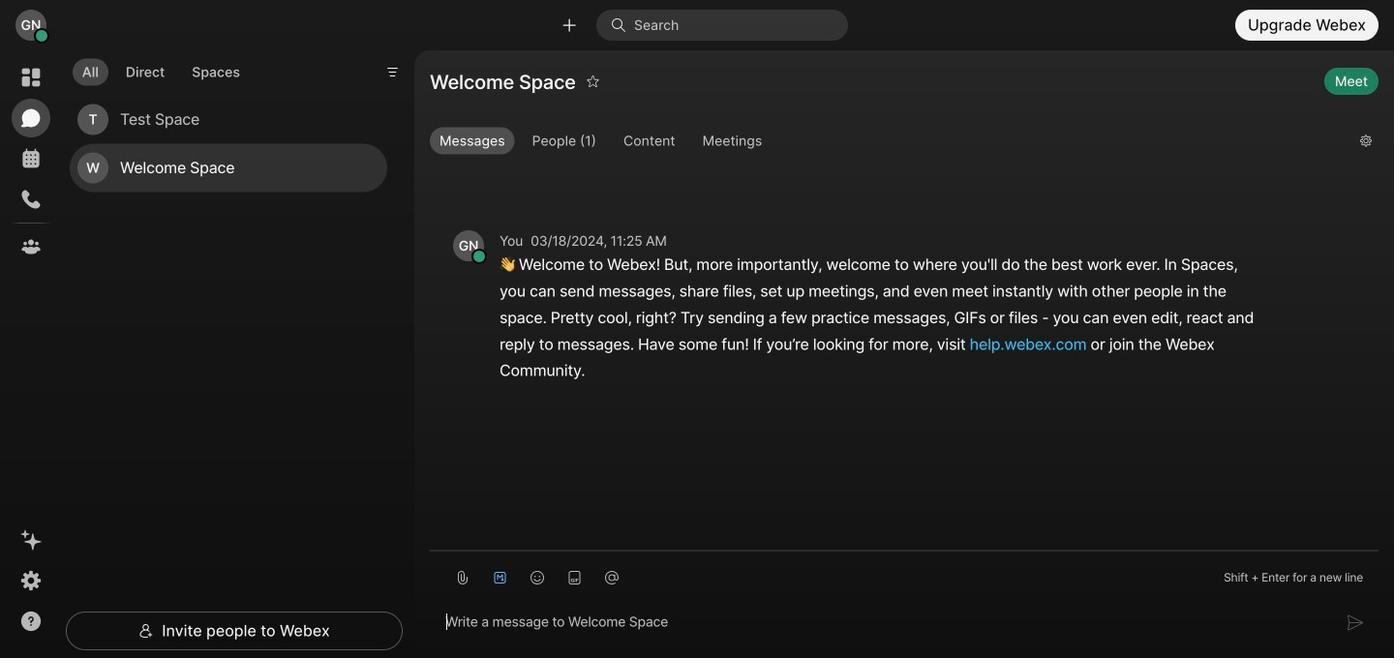 Task type: describe. For each thing, give the bounding box(es) containing it.
welcome space list item
[[70, 144, 387, 192]]

message composer toolbar element
[[430, 552, 1379, 597]]



Task type: locate. For each thing, give the bounding box(es) containing it.
navigation
[[0, 50, 62, 659]]

webex tab list
[[12, 58, 50, 266]]

group
[[430, 127, 1346, 159]]

tab list
[[68, 47, 254, 91]]

test space list item
[[70, 96, 387, 144]]



Task type: vqa. For each thing, say whether or not it's contained in the screenshot.
Cancel_16 icon
no



